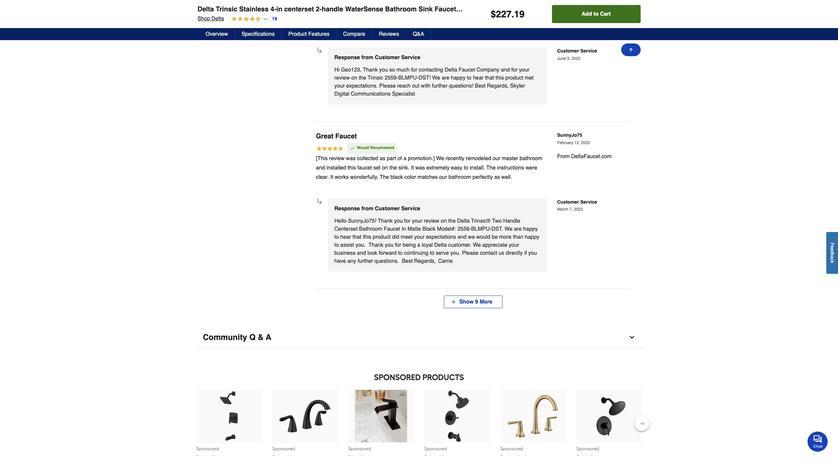 Task type: locate. For each thing, give the bounding box(es) containing it.
response from customer service
[[335, 55, 421, 61], [335, 206, 421, 212]]

part down the recommend
[[387, 156, 396, 162]]

blmpu- up reach in the top of the page
[[399, 75, 419, 81]]

customer inside customer service march 7, 2022
[[558, 199, 579, 205]]

best left regards,
[[475, 83, 486, 89]]

0 vertical spatial from
[[362, 55, 374, 61]]

review up black at the right
[[424, 218, 440, 224]]

2 from from the top
[[362, 206, 374, 212]]

delta saylor champagne bronze widespread 2-handle watersense bathroom sink faucet with drain image
[[507, 391, 560, 443]]

1 horizontal spatial our
[[493, 156, 501, 162]]

thank
[[363, 67, 378, 73], [378, 218, 393, 224], [369, 242, 384, 248]]

faucet.
[[491, 0, 507, 1]]

2 sponsored link from the left
[[272, 390, 338, 457]]

1 horizontal spatial the
[[390, 165, 397, 171]]

your up met
[[519, 67, 530, 73]]

3 sponsored link from the left
[[349, 390, 414, 457]]

compare
[[343, 31, 365, 37]]

remodeled inside '[this review was collected as part of a promotion.] this is a beautiful sink faucet. i just remodeled my bathroom and this faucet is beautiful and matches my other fixtures.  i really like that is was easy to install and i was able to do it myself. material seems like is very sturdy, i don't see any peeling or anything of that sort.'
[[521, 0, 546, 1]]

easy down 2-
[[316, 14, 328, 20]]

1 vertical spatial like
[[460, 14, 468, 20]]

handle
[[322, 5, 344, 13]]

2022 for hello sunnyjo75!  thank you for your review on the delta trinsic® two handle centerset bathroom faucet in matte black model#: 2559-blmpu-dst. we are happy to hear that this product did meet your expectations and we would be more than happy to assist you.    thank you for being a loyal delta customer. we appreciate your business and look forward to continuing to serve you. please contact us directly if you have any further questions.    best regards,  carrie
[[574, 207, 583, 212]]

0 vertical spatial response from customer service
[[335, 55, 421, 61]]

k
[[830, 261, 836, 263]]

we
[[433, 75, 441, 81], [436, 156, 444, 162], [505, 226, 513, 232], [473, 242, 481, 248]]

delta arvo matte black widespread 2-handle watersense bathroom sink faucet with drain image
[[279, 391, 331, 443]]

sponsored inside southdeep products "heading"
[[374, 373, 421, 383]]

sponsored
[[374, 373, 421, 383], [196, 446, 219, 452], [272, 446, 295, 452], [349, 446, 371, 452], [425, 446, 448, 452], [501, 446, 524, 452], [577, 446, 600, 452]]

it right sink.
[[411, 165, 414, 171]]

[this inside '[this review was collected as part of a promotion.] this is a beautiful sink faucet. i just remodeled my bathroom and this faucet is beautiful and matches my other fixtures.  i really like that is was easy to install and i was able to do it myself. material seems like is very sturdy, i don't see any peeling or anything of that sort.'
[[316, 0, 328, 1]]

of
[[398, 0, 402, 1], [363, 23, 367, 29], [398, 156, 402, 162]]

this up anything on the left top of page
[[359, 4, 368, 11]]

1 vertical spatial thank
[[378, 218, 393, 224]]

the up black
[[390, 165, 397, 171]]

2022 inside customer service march 7, 2022
[[574, 207, 583, 212]]

q&a
[[413, 31, 424, 37]]

part for sink.
[[387, 156, 396, 162]]

you left so
[[379, 67, 388, 73]]

1 vertical spatial of
[[363, 23, 367, 29]]

0 vertical spatial please
[[380, 83, 396, 89]]

1 my from the left
[[316, 4, 323, 11]]

response from customer service for geo123,
[[335, 55, 421, 61]]

response
[[335, 55, 360, 61], [335, 206, 360, 212]]

like down the just
[[504, 4, 512, 11]]

centerset
[[335, 226, 358, 232]]

0 vertical spatial our
[[493, 156, 501, 162]]

thank up 'look' on the left bottom
[[369, 242, 384, 248]]

1 vertical spatial as
[[380, 156, 386, 162]]

matches down extremely
[[418, 174, 438, 180]]

1 vertical spatial matches
[[418, 174, 438, 180]]

0 horizontal spatial further
[[358, 258, 373, 264]]

specifications
[[242, 31, 275, 37]]

happy up questions!
[[451, 75, 466, 81]]

1 horizontal spatial 19
[[514, 9, 525, 19]]

of inside [this review was collected as part of a promotion.] we recently remodeled our master bathroom and installed this faucet set on the sink. it was extremely easy to install. the instructions were clear. it works wonderfully. the black color matches our bathroom perfectly as well.
[[398, 156, 402, 162]]

faucet up seems
[[435, 5, 456, 13]]

sponsored for first sponsored link from right
[[577, 446, 600, 452]]

our
[[493, 156, 501, 162], [440, 174, 447, 180]]

e up 'b'
[[830, 248, 836, 251]]

arrow right image for hi geo123,  thank you so much for contacting delta faucet company and for your review on the trinsic 2559-blmpu-dst! we are happy to hear that this product met your expectations.  please reach out with further questions!     best regards,    skyler digital communications specialist
[[317, 48, 323, 55]]

arrow right image down features
[[317, 48, 323, 55]]

color
[[405, 174, 416, 180]]

we down contacting
[[433, 75, 441, 81]]

1 vertical spatial bathroom
[[359, 226, 383, 232]]

collected down would
[[357, 156, 378, 162]]

0 vertical spatial with
[[458, 5, 472, 13]]

2 vertical spatial bathroom
[[449, 174, 471, 180]]

that up assist
[[353, 234, 362, 240]]

the
[[487, 165, 496, 171], [380, 174, 389, 180]]

0 vertical spatial collected
[[357, 0, 378, 1]]

happy
[[451, 75, 466, 81], [524, 226, 538, 232], [525, 234, 540, 240]]

1 horizontal spatial best
[[475, 83, 486, 89]]

collected inside [this review was collected as part of a promotion.] we recently remodeled our master bathroom and installed this faucet set on the sink. it was extremely easy to install. the instructions were clear. it works wonderfully. the black color matches our bathroom perfectly as well.
[[357, 156, 378, 162]]

0 vertical spatial thank
[[363, 67, 378, 73]]

of up it
[[398, 0, 402, 1]]

sponsored for 5th sponsored link from the left
[[501, 446, 524, 452]]

are inside hello sunnyjo75!  thank you for your review on the delta trinsic® two handle centerset bathroom faucet in matte black model#: 2559-blmpu-dst. we are happy to hear that this product did meet your expectations and we would be more than happy to assist you.    thank you for being a loyal delta customer. we appreciate your business and look forward to continuing to serve you. please contact us directly if you have any further questions.    best regards,  carrie
[[514, 226, 522, 232]]

easy inside '[this review was collected as part of a promotion.] this is a beautiful sink faucet. i just remodeled my bathroom and this faucet is beautiful and matches my other fixtures.  i really like that is was easy to install and i was able to do it myself. material seems like is very sturdy, i don't see any peeling or anything of that sort.'
[[316, 14, 328, 20]]

0 horizontal spatial are
[[442, 75, 450, 81]]

from up sunnyjo75!
[[362, 206, 374, 212]]

1 horizontal spatial easy
[[451, 165, 463, 171]]

further
[[432, 83, 448, 89], [358, 258, 373, 264]]

2 arrow right image from the top
[[317, 199, 323, 206]]

digital
[[335, 91, 350, 97]]

hi geo123,  thank you so much for contacting delta faucet company and for your review on the trinsic 2559-blmpu-dst! we are happy to hear that this product met your expectations.  please reach out with further questions!     best regards,    skyler digital communications specialist
[[335, 67, 534, 97]]

1 promotion.] from the top
[[408, 0, 435, 1]]

1 horizontal spatial remodeled
[[521, 0, 546, 1]]

1 vertical spatial response from customer service
[[335, 206, 421, 212]]

f
[[830, 243, 836, 246]]

1 horizontal spatial please
[[462, 250, 479, 256]]

1 vertical spatial happy
[[524, 226, 538, 232]]

0 horizontal spatial 2559-
[[385, 75, 399, 81]]

2 [this from the top
[[316, 156, 328, 162]]

0 vertical spatial faucet
[[369, 4, 384, 11]]

hello
[[335, 218, 347, 224]]

0 vertical spatial on
[[352, 75, 358, 81]]

1 from from the top
[[362, 55, 374, 61]]

anything
[[341, 23, 361, 29]]

1 horizontal spatial are
[[514, 226, 522, 232]]

0 vertical spatial the
[[359, 75, 366, 81]]

the up expectations.
[[359, 75, 366, 81]]

1 vertical spatial easy
[[451, 165, 463, 171]]

1 vertical spatial trinsic
[[368, 75, 383, 81]]

[this down '5 stars' image
[[316, 156, 328, 162]]

product inside hi geo123,  thank you so much for contacting delta faucet company and for your review on the trinsic 2559-blmpu-dst! we are happy to hear that this product met your expectations.  please reach out with further questions!     best regards,    skyler digital communications specialist
[[506, 75, 524, 81]]

1 vertical spatial faucet
[[358, 165, 372, 171]]

set
[[374, 165, 381, 171]]

4 sponsored link from the left
[[425, 390, 490, 457]]

this inside hi geo123,  thank you so much for contacting delta faucet company and for your review on the trinsic 2559-blmpu-dst! we are happy to hear that this product met your expectations.  please reach out with further questions!     best regards,    skyler digital communications specialist
[[496, 75, 504, 81]]

if
[[525, 250, 527, 256]]

1 vertical spatial any
[[348, 258, 356, 264]]

you inside hi geo123,  thank you so much for contacting delta faucet company and for your review on the trinsic 2559-blmpu-dst! we are happy to hear that this product met your expectations.  please reach out with further questions!     best regards,    skyler digital communications specialist
[[379, 67, 388, 73]]

sunnyjo75
[[558, 133, 583, 138]]

communications
[[351, 91, 391, 97]]

thank up did
[[378, 218, 393, 224]]

this
[[436, 0, 447, 1]]

part up 'do'
[[387, 0, 396, 1]]

please left reach in the top of the page
[[380, 83, 396, 89]]

0 vertical spatial 2022
[[572, 56, 581, 61]]

1 vertical spatial part
[[387, 156, 396, 162]]

bathroom
[[325, 4, 347, 11], [520, 156, 543, 162], [449, 174, 471, 180]]

this inside '[this review was collected as part of a promotion.] this is a beautiful sink faucet. i just remodeled my bathroom and this faucet is beautiful and matches my other fixtures.  i really like that is was easy to install and i was able to do it myself. material seems like is very sturdy, i don't see any peeling or anything of that sort.'
[[359, 4, 368, 11]]

any down business
[[348, 258, 356, 264]]

beautiful up it
[[391, 4, 411, 11]]

0 horizontal spatial any
[[348, 258, 356, 264]]

2 horizontal spatial on
[[441, 218, 447, 224]]

0 horizontal spatial remodeled
[[466, 156, 491, 162]]

1 vertical spatial promotion.]
[[408, 156, 435, 162]]

collected inside '[this review was collected as part of a promotion.] this is a beautiful sink faucet. i just remodeled my bathroom and this faucet is beautiful and matches my other fixtures.  i really like that is was easy to install and i was able to do it myself. material seems like is very sturdy, i don't see any peeling or anything of that sort.'
[[357, 0, 378, 1]]

this inside [this review was collected as part of a promotion.] we recently remodeled our master bathroom and installed this faucet set on the sink. it was extremely easy to install. the instructions were clear. it works wonderfully. the black color matches our bathroom perfectly as well.
[[348, 165, 356, 171]]

1 horizontal spatial my
[[445, 4, 452, 11]]

matches inside [this review was collected as part of a promotion.] we recently remodeled our master bathroom and installed this faucet set on the sink. it was extremely easy to install. the instructions were clear. it works wonderfully. the black color matches our bathroom perfectly as well.
[[418, 174, 438, 180]]

delta nicoli matte black 1-handle multi-function round bathtub and shower faucet valve included image
[[431, 391, 484, 443]]

0 horizontal spatial easy
[[316, 14, 328, 20]]

1 vertical spatial hear
[[341, 234, 351, 240]]

thank for geo123,
[[363, 67, 378, 73]]

contact
[[480, 250, 498, 256]]

1 vertical spatial the
[[390, 165, 397, 171]]

0 vertical spatial [this
[[316, 0, 328, 1]]

collected up delta trinsic stainless 4-in centerset 2-handle watersense bathroom sink faucet with drain and deck plate
[[357, 0, 378, 1]]

was up the "watersense"
[[346, 0, 356, 1]]

2022 inside customer service june 3, 2022
[[572, 56, 581, 61]]

0 vertical spatial are
[[442, 75, 450, 81]]

sink
[[480, 0, 489, 1]]

0 vertical spatial as
[[380, 0, 386, 1]]

with up seems
[[458, 5, 472, 13]]

deltafaucet.com
[[572, 154, 612, 160]]

june
[[558, 56, 566, 61]]

pfister vaneri tub and shower trim with valve in matte black image
[[203, 391, 255, 443]]

checkmark image
[[350, 145, 355, 151]]

bathroom up it
[[385, 5, 417, 13]]

bathroom down recently
[[449, 174, 471, 180]]

bathroom up the install
[[325, 4, 347, 11]]

we up extremely
[[436, 156, 444, 162]]

like down other
[[460, 14, 468, 20]]

black
[[423, 226, 436, 232]]

master
[[502, 156, 519, 162]]

a inside "button"
[[830, 256, 836, 259]]

[this
[[316, 0, 328, 1], [316, 156, 328, 162]]

promotion.] inside [this review was collected as part of a promotion.] we recently remodeled our master bathroom and installed this faucet set on the sink. it was extremely easy to install. the instructions were clear. it works wonderfully. the black color matches our bathroom perfectly as well.
[[408, 156, 435, 162]]

0 vertical spatial matches
[[423, 4, 443, 11]]

part inside '[this review was collected as part of a promotion.] this is a beautiful sink faucet. i just remodeled my bathroom and this faucet is beautiful and matches my other fixtures.  i really like that is was easy to install and i was able to do it myself. material seems like is very sturdy, i don't see any peeling or anything of that sort.'
[[387, 0, 396, 1]]

really
[[490, 4, 503, 11]]

of up sink.
[[398, 156, 402, 162]]

you.
[[451, 250, 461, 256]]

to up questions!
[[467, 75, 472, 81]]

product left did
[[373, 234, 391, 240]]

promotion.] up sink
[[408, 0, 435, 1]]

[this for [this review was collected as part of a promotion.] we recently remodeled our master bathroom and installed this faucet set on the sink. it was extremely easy to install. the instructions were clear. it works wonderfully. the black color matches our bathroom perfectly as well.
[[316, 156, 328, 162]]

1 vertical spatial beautiful
[[391, 4, 411, 11]]

1 response from customer service from the top
[[335, 55, 421, 61]]

0 vertical spatial response
[[335, 55, 360, 61]]

0 vertical spatial 2559-
[[385, 75, 399, 81]]

2 response from customer service from the top
[[335, 206, 421, 212]]

that down company
[[485, 75, 494, 81]]

1 horizontal spatial beautiful
[[458, 0, 478, 1]]

0 vertical spatial further
[[432, 83, 448, 89]]

2 vertical spatial thank
[[369, 242, 384, 248]]

more
[[500, 234, 512, 240]]

that inside hello sunnyjo75!  thank you for your review on the delta trinsic® two handle centerset bathroom faucet in matte black model#: 2559-blmpu-dst. we are happy to hear that this product did meet your expectations and we would be more than happy to assist you.    thank you for being a loyal delta customer. we appreciate your business and look forward to continuing to serve you. please contact us directly if you have any further questions.    best regards,  carrie
[[353, 234, 362, 240]]

1 vertical spatial remodeled
[[466, 156, 491, 162]]

and inside [this review was collected as part of a promotion.] we recently remodeled our master bathroom and installed this faucet set on the sink. it was extremely easy to install. the instructions were clear. it works wonderfully. the black color matches our bathroom perfectly as well.
[[316, 165, 325, 171]]

specialist
[[392, 91, 415, 97]]

sponsored for second sponsored link from the left
[[272, 446, 295, 452]]

from for sunnyjo75!
[[362, 206, 374, 212]]

response from customer service up sunnyjo75!
[[335, 206, 421, 212]]

our down extremely
[[440, 174, 447, 180]]

product features button
[[282, 28, 337, 40]]

1 vertical spatial product
[[373, 234, 391, 240]]

0 vertical spatial easy
[[316, 14, 328, 20]]

it right clear.
[[331, 174, 333, 180]]

like
[[504, 4, 512, 11], [460, 14, 468, 20]]

very
[[475, 14, 485, 20]]

5 stars image
[[316, 145, 344, 153]]

1 response from the top
[[335, 55, 360, 61]]

are
[[442, 75, 450, 81], [514, 226, 522, 232]]

matches up material
[[423, 4, 443, 11]]

0 vertical spatial happy
[[451, 75, 466, 81]]

please inside hi geo123,  thank you so much for contacting delta faucet company and for your review on the trinsic 2559-blmpu-dst! we are happy to hear that this product met your expectations.  please reach out with further questions!     best regards,    skyler digital communications specialist
[[380, 83, 396, 89]]

1 horizontal spatial like
[[504, 4, 512, 11]]

and inside hi geo123,  thank you so much for contacting delta faucet company and for your review on the trinsic 2559-blmpu-dst! we are happy to hear that this product met your expectations.  please reach out with further questions!     best regards,    skyler digital communications specialist
[[501, 67, 510, 73]]

2-
[[316, 5, 322, 13]]

chat invite button image
[[808, 432, 829, 452]]

faucet
[[435, 5, 456, 13], [459, 67, 475, 73], [336, 133, 357, 140], [384, 226, 400, 232]]

[this inside [this review was collected as part of a promotion.] we recently remodeled our master bathroom and installed this faucet set on the sink. it was extremely easy to install. the instructions were clear. it works wonderfully. the black color matches our bathroom perfectly as well.
[[316, 156, 328, 162]]

from
[[558, 154, 570, 160]]

add
[[582, 11, 592, 17]]

to down handle
[[329, 14, 333, 20]]

we inside [this review was collected as part of a promotion.] we recently remodeled our master bathroom and installed this faucet set on the sink. it was extremely easy to install. the instructions were clear. it works wonderfully. the black color matches our bathroom perfectly as well.
[[436, 156, 444, 162]]

to left install.
[[464, 165, 469, 171]]

0 horizontal spatial bathroom
[[325, 4, 347, 11]]

matches inside '[this review was collected as part of a promotion.] this is a beautiful sink faucet. i just remodeled my bathroom and this faucet is beautiful and matches my other fixtures.  i really like that is was easy to install and i was able to do it myself. material seems like is very sturdy, i don't see any peeling or anything of that sort.'
[[423, 4, 443, 11]]

beautiful up fixtures.
[[458, 0, 478, 1]]

further down 'look' on the left bottom
[[358, 258, 373, 264]]

thank for sunnyjo75!
[[378, 218, 393, 224]]

0 vertical spatial part
[[387, 0, 396, 1]]

to inside hi geo123,  thank you so much for contacting delta faucet company and for your review on the trinsic 2559-blmpu-dst! we are happy to hear that this product met your expectations.  please reach out with further questions!     best regards,    skyler digital communications specialist
[[467, 75, 472, 81]]

227
[[496, 9, 512, 19]]

1 horizontal spatial hear
[[473, 75, 484, 81]]

to left assist
[[335, 242, 339, 248]]

0 horizontal spatial with
[[421, 83, 431, 89]]

b
[[830, 254, 836, 256]]

0 horizontal spatial blmpu-
[[399, 75, 419, 81]]

to inside button
[[594, 11, 599, 17]]

customer up 7,
[[558, 199, 579, 205]]

to inside [this review was collected as part of a promotion.] we recently remodeled our master bathroom and installed this faucet set on the sink. it was extremely easy to install. the instructions were clear. it works wonderfully. the black color matches our bathroom perfectly as well.
[[464, 165, 469, 171]]

blmpu- inside hello sunnyjo75!  thank you for your review on the delta trinsic® two handle centerset bathroom faucet in matte black model#: 2559-blmpu-dst. we are happy to hear that this product did meet your expectations and we would be more than happy to assist you.    thank you for being a loyal delta customer. we appreciate your business and look forward to continuing to serve you. please contact us directly if you have any further questions.    best regards,  carrie
[[472, 226, 492, 232]]

faucet inside hi geo123,  thank you so much for contacting delta faucet company and for your review on the trinsic 2559-blmpu-dst! we are happy to hear that this product met your expectations.  please reach out with further questions!     best regards,    skyler digital communications specialist
[[459, 67, 475, 73]]

happy inside hi geo123,  thank you so much for contacting delta faucet company and for your review on the trinsic 2559-blmpu-dst! we are happy to hear that this product met your expectations.  please reach out with further questions!     best regards,    skyler digital communications specialist
[[451, 75, 466, 81]]

this up regards,
[[496, 75, 504, 81]]

faucet inside '[this review was collected as part of a promotion.] this is a beautiful sink faucet. i just remodeled my bathroom and this faucet is beautiful and matches my other fixtures.  i really like that is was easy to install and i was able to do it myself. material seems like is very sturdy, i don't see any peeling or anything of that sort.'
[[369, 4, 384, 11]]

further inside hello sunnyjo75!  thank you for your review on the delta trinsic® two handle centerset bathroom faucet in matte black model#: 2559-blmpu-dst. we are happy to hear that this product did meet your expectations and we would be more than happy to assist you.    thank you for being a loyal delta customer. we appreciate your business and look forward to continuing to serve you. please contact us directly if you have any further questions.    best regards,  carrie
[[358, 258, 373, 264]]

sponsored for 6th sponsored link from right
[[196, 446, 219, 452]]

0 vertical spatial trinsic
[[216, 5, 238, 13]]

2559- down so
[[385, 75, 399, 81]]

arrow right image
[[317, 48, 323, 55], [317, 199, 323, 206]]

hi
[[335, 67, 340, 73]]

1 part from the top
[[387, 0, 396, 1]]

0 horizontal spatial bathroom
[[359, 226, 383, 232]]

[this up 2-
[[316, 0, 328, 1]]

1 vertical spatial on
[[382, 165, 388, 171]]

faucet up did
[[384, 226, 400, 232]]

out
[[412, 83, 420, 89]]

review inside [this review was collected as part of a promotion.] we recently remodeled our master bathroom and installed this faucet set on the sink. it was extremely easy to install. the instructions were clear. it works wonderfully. the black color matches our bathroom perfectly as well.
[[329, 156, 345, 162]]

please down customer.
[[462, 250, 479, 256]]

2 horizontal spatial the
[[449, 218, 456, 224]]

2 response from the top
[[335, 206, 360, 212]]

from up geo123,
[[362, 55, 374, 61]]

my
[[316, 4, 323, 11], [445, 4, 452, 11]]

of for faucet
[[398, 0, 402, 1]]

is
[[448, 0, 452, 1], [385, 4, 389, 11], [524, 4, 528, 11], [470, 14, 473, 20]]

1 vertical spatial 2559-
[[458, 226, 472, 232]]

service
[[581, 48, 597, 54], [402, 55, 421, 61], [581, 199, 597, 205], [402, 206, 421, 212]]

1 vertical spatial our
[[440, 174, 447, 180]]

questions!
[[449, 83, 474, 89]]

happy right "than"
[[525, 234, 540, 240]]

0 vertical spatial product
[[506, 75, 524, 81]]

a up other
[[453, 0, 456, 1]]

the up 'perfectly'
[[487, 165, 496, 171]]

1 horizontal spatial blmpu-
[[472, 226, 492, 232]]

part inside [this review was collected as part of a promotion.] we recently remodeled our master bathroom and installed this faucet set on the sink. it was extremely easy to install. the instructions were clear. it works wonderfully. the black color matches our bathroom perfectly as well.
[[387, 156, 396, 162]]

to
[[594, 11, 599, 17], [329, 14, 333, 20], [386, 14, 391, 20], [467, 75, 472, 81], [464, 165, 469, 171], [335, 234, 339, 240], [335, 242, 339, 248], [398, 250, 403, 256], [430, 250, 435, 256]]

2 part from the top
[[387, 156, 396, 162]]

1 collected from the top
[[357, 0, 378, 1]]

works
[[335, 174, 349, 180]]

1 vertical spatial are
[[514, 226, 522, 232]]

expectations.
[[347, 83, 378, 89]]

on inside [this review was collected as part of a promotion.] we recently remodeled our master bathroom and installed this faucet set on the sink. it was extremely easy to install. the instructions were clear. it works wonderfully. the black color matches our bathroom perfectly as well.
[[382, 165, 388, 171]]

have
[[335, 258, 346, 264]]

1 horizontal spatial it
[[411, 165, 414, 171]]

are down contacting
[[442, 75, 450, 81]]

hear down company
[[473, 75, 484, 81]]

1 vertical spatial further
[[358, 258, 373, 264]]

delta right shop
[[212, 16, 224, 22]]

0 horizontal spatial on
[[352, 75, 358, 81]]

faucet up wonderfully.
[[358, 165, 372, 171]]

customer.
[[449, 242, 472, 248]]

response up geo123,
[[335, 55, 360, 61]]

this down sunnyjo75!
[[363, 234, 372, 240]]

1 horizontal spatial the
[[487, 165, 496, 171]]

sponsored link
[[196, 390, 262, 457], [272, 390, 338, 457], [349, 390, 414, 457], [425, 390, 490, 457], [501, 390, 566, 457], [577, 390, 642, 457]]

1 vertical spatial please
[[462, 250, 479, 256]]

0 vertical spatial best
[[475, 83, 486, 89]]

promotion.] inside '[this review was collected as part of a promotion.] this is a beautiful sink faucet. i just remodeled my bathroom and this faucet is beautiful and matches my other fixtures.  i really like that is was easy to install and i was able to do it myself. material seems like is very sturdy, i don't see any peeling or anything of that sort.'
[[408, 0, 435, 1]]

0 vertical spatial blmpu-
[[399, 75, 419, 81]]

easy down recently
[[451, 165, 463, 171]]

0 horizontal spatial the
[[380, 174, 389, 180]]

0 horizontal spatial best
[[402, 258, 413, 264]]

arrow right image for hello sunnyjo75!  thank you for your review on the delta trinsic® two handle centerset bathroom faucet in matte black model#: 2559-blmpu-dst. we are happy to hear that this product did meet your expectations and we would be more than happy to assist you.    thank you for being a loyal delta customer. we appreciate your business and look forward to continuing to serve you. please contact us directly if you have any further questions.    best regards,  carrie
[[317, 199, 323, 206]]

1 [this from the top
[[316, 0, 328, 1]]

further inside hi geo123,  thank you so much for contacting delta faucet company and for your review on the trinsic 2559-blmpu-dst! we are happy to hear that this product met your expectations.  please reach out with further questions!     best regards,    skyler digital communications specialist
[[432, 83, 448, 89]]

the inside [this review was collected as part of a promotion.] we recently remodeled our master bathroom and installed this faucet set on the sink. it was extremely easy to install. the instructions were clear. it works wonderfully. the black color matches our bathroom perfectly as well.
[[390, 165, 397, 171]]

bathroom
[[385, 5, 417, 13], [359, 226, 383, 232]]

continuing
[[404, 250, 429, 256]]

happy up "than"
[[524, 226, 538, 232]]

any down plate
[[530, 14, 539, 20]]

best down 'continuing'
[[402, 258, 413, 264]]

any inside '[this review was collected as part of a promotion.] this is a beautiful sink faucet. i just remodeled my bathroom and this faucet is beautiful and matches my other fixtures.  i really like that is was easy to install and i was able to do it myself. material seems like is very sturdy, i don't see any peeling or anything of that sort.'
[[530, 14, 539, 20]]

review inside hello sunnyjo75!  thank you for your review on the delta trinsic® two handle centerset bathroom faucet in matte black model#: 2559-blmpu-dst. we are happy to hear that this product did meet your expectations and we would be more than happy to assist you.    thank you for being a loyal delta customer. we appreciate your business and look forward to continuing to serve you. please contact us directly if you have any further questions.    best regards,  carrie
[[424, 218, 440, 224]]

1 vertical spatial response
[[335, 206, 360, 212]]

2 promotion.] from the top
[[408, 156, 435, 162]]

review up installed
[[329, 156, 345, 162]]

delta trinsic stainless 4-in centerset 2-handle watersense bathroom sink faucet with drain and deck plate
[[198, 5, 540, 13]]

2 vertical spatial happy
[[525, 234, 540, 240]]

1 horizontal spatial any
[[530, 14, 539, 20]]

trinsic up shop delta
[[216, 5, 238, 13]]

your up matte
[[412, 218, 423, 224]]

as inside '[this review was collected as part of a promotion.] this is a beautiful sink faucet. i just remodeled my bathroom and this faucet is beautiful and matches my other fixtures.  i really like that is was easy to install and i was able to do it myself. material seems like is very sturdy, i don't see any peeling or anything of that sort.'
[[380, 0, 386, 1]]

this up works
[[348, 165, 356, 171]]

1 arrow right image from the top
[[317, 48, 323, 55]]

thank inside hi geo123,  thank you so much for contacting delta faucet company and for your review on the trinsic 2559-blmpu-dst! we are happy to hear that this product met your expectations.  please reach out with further questions!     best regards,    skyler digital communications specialist
[[363, 67, 378, 73]]

1 vertical spatial best
[[402, 258, 413, 264]]

this
[[359, 4, 368, 11], [496, 75, 504, 81], [348, 165, 356, 171], [363, 234, 372, 240]]

on down geo123,
[[352, 75, 358, 81]]

you up 'in'
[[394, 218, 403, 224]]

centerset
[[284, 5, 314, 13]]

wonderfully.
[[350, 174, 379, 180]]

hear down 'centerset'
[[341, 234, 351, 240]]

d
[[830, 251, 836, 254]]

other
[[453, 4, 465, 11]]

2 horizontal spatial bathroom
[[520, 156, 543, 162]]

so
[[390, 67, 395, 73]]

black
[[391, 174, 403, 180]]

your up digital at the top left of the page
[[335, 83, 345, 89]]

with inside hi geo123,  thank you so much for contacting delta faucet company and for your review on the trinsic 2559-blmpu-dst! we are happy to hear that this product met your expectations.  please reach out with further questions!     best regards,    skyler digital communications specialist
[[421, 83, 431, 89]]

0 horizontal spatial please
[[380, 83, 396, 89]]

community q & a
[[203, 333, 272, 342]]

reviews
[[379, 31, 399, 37]]

1 vertical spatial blmpu-
[[472, 226, 492, 232]]

promotion.] for extremely
[[408, 156, 435, 162]]

2022
[[572, 56, 581, 61], [581, 141, 590, 145], [574, 207, 583, 212]]

geo123,
[[341, 67, 362, 73]]

show 9 more
[[457, 299, 496, 305]]

a up 'continuing'
[[418, 242, 421, 248]]

delta up questions!
[[445, 67, 458, 73]]

2559- inside hi geo123,  thank you so much for contacting delta faucet company and for your review on the trinsic 2559-blmpu-dst! we are happy to hear that this product met your expectations.  please reach out with further questions!     best regards,    skyler digital communications specialist
[[385, 75, 399, 81]]

promotion.] up extremely
[[408, 156, 435, 162]]

i down the "watersense"
[[361, 14, 362, 20]]

with
[[458, 5, 472, 13], [421, 83, 431, 89]]

2 collected from the top
[[357, 156, 378, 162]]

2559- inside hello sunnyjo75!  thank you for your review on the delta trinsic® two handle centerset bathroom faucet in matte black model#: 2559-blmpu-dst. we are happy to hear that this product did meet your expectations and we would be more than happy to assist you.    thank you for being a loyal delta customer. we appreciate your business and look forward to continuing to serve you. please contact us directly if you have any further questions.    best regards,  carrie
[[458, 226, 472, 232]]

1 horizontal spatial on
[[382, 165, 388, 171]]

0 horizontal spatial it
[[331, 174, 333, 180]]

as down the recommend
[[380, 156, 386, 162]]

0 vertical spatial promotion.]
[[408, 0, 435, 1]]

blmpu- down trinsic® at right top
[[472, 226, 492, 232]]

as up delta trinsic stainless 4-in centerset 2-handle watersense bathroom sink faucet with drain and deck plate
[[380, 0, 386, 1]]

5 sponsored link from the left
[[501, 390, 566, 457]]

0 vertical spatial beautiful
[[458, 0, 478, 1]]



Task type: describe. For each thing, give the bounding box(es) containing it.
review inside hi geo123,  thank you so much for contacting delta faucet company and for your review on the trinsic 2559-blmpu-dst! we are happy to hear that this product met your expectations.  please reach out with further questions!     best regards,    skyler digital communications specialist
[[335, 75, 350, 81]]

more
[[480, 299, 493, 305]]

delta inside hi geo123,  thank you so much for contacting delta faucet company and for your review on the trinsic 2559-blmpu-dst! we are happy to hear that this product met your expectations.  please reach out with further questions!     best regards,    skyler digital communications specialist
[[445, 67, 458, 73]]

is right this
[[448, 0, 452, 1]]

of for sink.
[[398, 156, 402, 162]]

instructions
[[497, 165, 525, 171]]

response from customer service for sunnyjo75!
[[335, 206, 421, 212]]

2022 for hi geo123,  thank you so much for contacting delta faucet company and for your review on the trinsic 2559-blmpu-dst! we are happy to hear that this product met your expectations.  please reach out with further questions!     best regards,    skyler digital communications specialist
[[572, 56, 581, 61]]

was down delta trinsic stainless 4-in centerset 2-handle watersense bathroom sink faucet with drain and deck plate
[[364, 14, 373, 20]]

4.5 stars image
[[230, 16, 261, 22]]

as for sink.
[[380, 156, 386, 162]]

you up forward
[[385, 242, 394, 248]]

reviews button
[[372, 28, 406, 40]]

products
[[423, 373, 464, 383]]

install
[[335, 14, 349, 20]]

customer up sunnyjo75!
[[375, 206, 400, 212]]

9
[[475, 299, 478, 305]]

being
[[403, 242, 416, 248]]

directly
[[506, 250, 523, 256]]

that left sort.
[[369, 23, 378, 29]]

sort.
[[379, 23, 390, 29]]

plus image
[[451, 300, 457, 305]]

response for geo123,
[[335, 55, 360, 61]]

for down did
[[395, 242, 402, 248]]

2 e from the top
[[830, 248, 836, 251]]

did
[[392, 234, 400, 240]]

that inside hi geo123,  thank you so much for contacting delta faucet company and for your review on the trinsic 2559-blmpu-dst! we are happy to hear that this product met your expectations.  please reach out with further questions!     best regards,    skyler digital communications specialist
[[485, 75, 494, 81]]

we down the we
[[473, 242, 481, 248]]

in
[[402, 226, 406, 232]]

the inside hi geo123,  thank you so much for contacting delta faucet company and for your review on the trinsic 2559-blmpu-dst! we are happy to hear that this product met your expectations.  please reach out with further questions!     best regards,    skyler digital communications specialist
[[359, 75, 366, 81]]

meet
[[401, 234, 413, 240]]

hear inside hi geo123,  thank you so much for contacting delta faucet company and for your review on the trinsic 2559-blmpu-dst! we are happy to hear that this product met your expectations.  please reach out with further questions!     best regards,    skyler digital communications specialist
[[473, 75, 484, 81]]

1 vertical spatial the
[[380, 174, 389, 180]]

are inside hi geo123,  thank you so much for contacting delta faucet company and for your review on the trinsic 2559-blmpu-dst! we are happy to hear that this product met your expectations.  please reach out with further questions!     best regards,    skyler digital communications specialist
[[442, 75, 450, 81]]

add to cart
[[582, 11, 611, 17]]

business
[[335, 250, 356, 256]]

able
[[375, 14, 385, 20]]

watersense
[[345, 5, 384, 13]]

q
[[249, 333, 256, 342]]

that down the just
[[514, 4, 523, 11]]

sink
[[419, 5, 433, 13]]

promotion.] for and
[[408, 0, 435, 1]]

forward
[[379, 250, 397, 256]]

f e e d b a c k button
[[827, 232, 839, 274]]

arrow up image
[[629, 47, 634, 53]]

blmpu- inside hi geo123,  thank you so much for contacting delta faucet company and for your review on the trinsic 2559-blmpu-dst! we are happy to hear that this product met your expectations.  please reach out with further questions!     best regards,    skyler digital communications specialist
[[399, 75, 419, 81]]

1 e from the top
[[830, 246, 836, 248]]

a inside [this review was collected as part of a promotion.] we recently remodeled our master bathroom and installed this faucet set on the sink. it was extremely easy to install. the instructions were clear. it works wonderfully. the black color matches our bathroom perfectly as well.
[[404, 156, 407, 162]]

february
[[558, 141, 574, 145]]

much
[[397, 67, 410, 73]]

community q & a button
[[196, 327, 643, 348]]

perfectly
[[473, 174, 493, 180]]

6 sponsored link from the left
[[577, 390, 642, 457]]

assist
[[341, 242, 354, 248]]

recently
[[446, 156, 465, 162]]

1 sponsored link from the left
[[196, 390, 262, 457]]

would
[[477, 234, 491, 240]]

$ 227 . 19
[[491, 9, 525, 19]]

2 my from the left
[[445, 4, 452, 11]]

sponsored for third sponsored link
[[349, 446, 371, 452]]

collected for on
[[357, 156, 378, 162]]

community
[[203, 333, 247, 342]]

customer service june 3, 2022
[[558, 48, 597, 61]]

seems
[[443, 14, 459, 20]]

a inside hello sunnyjo75!  thank you for your review on the delta trinsic® two handle centerset bathroom faucet in matte black model#: 2559-blmpu-dst. we are happy to hear that this product did meet your expectations and we would be more than happy to assist you.    thank you for being a loyal delta customer. we appreciate your business and look forward to continuing to serve you. please contact us directly if you have any further questions.    best regards,  carrie
[[418, 242, 421, 248]]

two
[[492, 218, 502, 224]]

on inside hi geo123,  thank you so much for contacting delta faucet company and for your review on the trinsic 2559-blmpu-dst! we are happy to hear that this product met your expectations.  please reach out with further questions!     best regards,    skyler digital communications specialist
[[352, 75, 358, 81]]

delta left trinsic® at right top
[[458, 218, 470, 224]]

southdeep products heading
[[196, 371, 643, 385]]

matte
[[408, 226, 421, 232]]

from for geo123,
[[362, 55, 374, 61]]

in
[[277, 5, 283, 13]]

i left don't
[[504, 14, 505, 20]]

hear inside hello sunnyjo75!  thank you for your review on the delta trinsic® two handle centerset bathroom faucet in matte black model#: 2559-blmpu-dst. we are happy to hear that this product did meet your expectations and we would be more than happy to assist you.    thank you for being a loyal delta customer. we appreciate your business and look forward to continuing to serve you. please contact us directly if you have any further questions.    best regards,  carrie
[[341, 234, 351, 240]]

met
[[525, 75, 534, 81]]

collected for and
[[357, 0, 378, 1]]

is left "very"
[[470, 14, 473, 20]]

faucet up checkmark image
[[336, 133, 357, 140]]

faucet inside [this review was collected as part of a promotion.] we recently remodeled our master bathroom and installed this faucet set on the sink. it was extremely easy to install. the instructions were clear. it works wonderfully. the black color matches our bathroom perfectly as well.
[[358, 165, 372, 171]]

were
[[526, 165, 538, 171]]

you right if
[[529, 250, 537, 256]]

trinsic inside hi geo123,  thank you so much for contacting delta faucet company and for your review on the trinsic 2559-blmpu-dst! we are happy to hear that this product met your expectations.  please reach out with further questions!     best regards,    skyler digital communications specialist
[[368, 75, 383, 81]]

was up color at the top left
[[416, 165, 425, 171]]

1 vertical spatial it
[[331, 174, 333, 180]]

service inside customer service march 7, 2022
[[581, 199, 597, 205]]

to down 'centerset'
[[335, 234, 339, 240]]

dst.
[[492, 226, 503, 232]]

customer service march 7, 2022
[[558, 199, 597, 212]]

compare button
[[337, 28, 372, 40]]

great
[[316, 133, 334, 140]]

0 horizontal spatial like
[[460, 14, 468, 20]]

is up sort.
[[385, 4, 389, 11]]

2 vertical spatial as
[[495, 174, 500, 180]]

specifications button
[[235, 28, 282, 40]]

is up see
[[524, 4, 528, 11]]

cart
[[600, 11, 611, 17]]

install.
[[470, 165, 485, 171]]

just
[[511, 0, 519, 1]]

customer up so
[[375, 55, 400, 61]]

shop delta
[[198, 16, 224, 22]]

delta up shop
[[198, 5, 214, 13]]

faucet inside hello sunnyjo75!  thank you for your review on the delta trinsic® two handle centerset bathroom faucet in matte black model#: 2559-blmpu-dst. we are happy to hear that this product did meet your expectations and we would be more than happy to assist you.    thank you for being a loyal delta customer. we appreciate your business and look forward to continuing to serve you. please contact us directly if you have any further questions.    best regards,  carrie
[[384, 226, 400, 232]]

model#:
[[437, 226, 456, 232]]

than
[[513, 234, 524, 240]]

this inside hello sunnyjo75!  thank you for your review on the delta trinsic® two handle centerset bathroom faucet in matte black model#: 2559-blmpu-dst. we are happy to hear that this product did meet your expectations and we would be more than happy to assist you.    thank you for being a loyal delta customer. we appreciate your business and look forward to continuing to serve you. please contact us directly if you have any further questions.    best regards,  carrie
[[363, 234, 372, 240]]

don't
[[507, 14, 518, 20]]

your down matte
[[414, 234, 425, 240]]

0 horizontal spatial 19
[[272, 16, 277, 21]]

easy inside [this review was collected as part of a promotion.] we recently remodeled our master bathroom and installed this faucet set on the sink. it was extremely easy to install. the instructions were clear. it works wonderfully. the black color matches our bathroom perfectly as well.
[[451, 165, 463, 171]]

or
[[335, 23, 340, 29]]

for up 'in'
[[405, 218, 411, 224]]

as for faucet
[[380, 0, 386, 1]]

great faucet
[[316, 133, 357, 140]]

best inside hello sunnyjo75!  thank you for your review on the delta trinsic® two handle centerset bathroom faucet in matte black model#: 2559-blmpu-dst. we are happy to hear that this product did meet your expectations and we would be more than happy to assist you.    thank you for being a loyal delta customer. we appreciate your business and look forward to continuing to serve you. please contact us directly if you have any further questions.    best regards,  carrie
[[402, 258, 413, 264]]

bathroom inside '[this review was collected as part of a promotion.] this is a beautiful sink faucet. i just remodeled my bathroom and this faucet is beautiful and matches my other fixtures.  i really like that is was easy to install and i was able to do it myself. material seems like is very sturdy, i don't see any peeling or anything of that sort.'
[[325, 4, 347, 11]]

to right forward
[[398, 250, 403, 256]]

sponsored for 3rd sponsored link from the right
[[425, 446, 448, 452]]

q&a button
[[406, 28, 431, 40]]

[this for [this review was collected as part of a promotion.] this is a beautiful sink faucet. i just remodeled my bathroom and this faucet is beautiful and matches my other fixtures.  i really like that is was easy to install and i was able to do it myself. material seems like is very sturdy, i don't see any peeling or anything of that sort.
[[316, 0, 328, 1]]

service inside customer service june 3, 2022
[[581, 48, 597, 54]]

response for sunnyjo75!
[[335, 206, 360, 212]]

2022 inside sunnyjo75 february 12, 2022
[[581, 141, 590, 145]]

&
[[258, 333, 264, 342]]

a up the myself. on the top
[[404, 0, 407, 1]]

overview button
[[199, 28, 235, 40]]

product inside hello sunnyjo75!  thank you for your review on the delta trinsic® two handle centerset bathroom faucet in matte black model#: 2559-blmpu-dst. we are happy to hear that this product did meet your expectations and we would be more than happy to assist you.    thank you for being a loyal delta customer. we appreciate your business and look forward to continuing to serve you. please contact us directly if you have any further questions.    best regards,  carrie
[[373, 234, 391, 240]]

your up directly
[[509, 242, 520, 248]]

0 horizontal spatial our
[[440, 174, 447, 180]]

to down loyal
[[430, 250, 435, 256]]

handle
[[504, 218, 521, 224]]

drain
[[474, 5, 491, 13]]

sink.
[[399, 165, 410, 171]]

clear.
[[316, 174, 329, 180]]

0 vertical spatial like
[[504, 4, 512, 11]]

0 horizontal spatial trinsic
[[216, 5, 238, 13]]

trinsic®
[[471, 218, 491, 224]]

3,
[[567, 56, 571, 61]]

1 horizontal spatial bathroom
[[385, 5, 417, 13]]

reach
[[397, 83, 411, 89]]

on inside hello sunnyjo75!  thank you for your review on the delta trinsic® two handle centerset bathroom faucet in matte black model#: 2559-blmpu-dst. we are happy to hear that this product did meet your expectations and we would be more than happy to assist you.    thank you for being a loyal delta customer. we appreciate your business and look forward to continuing to serve you. please contact us directly if you have any further questions.    best regards,  carrie
[[441, 218, 447, 224]]

1 horizontal spatial with
[[458, 5, 472, 13]]

for right much
[[411, 67, 418, 73]]

sponsored products
[[374, 373, 464, 383]]

delta down expectations
[[435, 242, 447, 248]]

serve
[[436, 250, 449, 256]]

do
[[392, 14, 398, 20]]

remodeled inside [this review was collected as part of a promotion.] we recently remodeled our master bathroom and installed this faucet set on the sink. it was extremely easy to install. the instructions were clear. it works wonderfully. the black color matches our bathroom perfectly as well.
[[466, 156, 491, 162]]

proflo matte black 1-handle single function round shower faucet image
[[583, 391, 636, 443]]

was down checkmark image
[[346, 156, 356, 162]]

we inside hi geo123,  thank you so much for contacting delta faucet company and for your review on the trinsic 2559-blmpu-dst! we are happy to hear that this product met your expectations.  please reach out with further questions!     best regards,    skyler digital communications specialist
[[433, 75, 441, 81]]

i down sink
[[487, 4, 489, 11]]

add to cart button
[[552, 5, 641, 23]]

loyal
[[422, 242, 433, 248]]

to left 'do'
[[386, 14, 391, 20]]

from deltafaucet.com
[[558, 154, 612, 160]]

deck
[[506, 5, 522, 13]]

0 vertical spatial the
[[487, 165, 496, 171]]

0 horizontal spatial beautiful
[[391, 4, 411, 11]]

please inside hello sunnyjo75!  thank you for your review on the delta trinsic® two handle centerset bathroom faucet in matte black model#: 2559-blmpu-dst. we are happy to hear that this product did meet your expectations and we would be more than happy to assist you.    thank you for being a loyal delta customer. we appreciate your business and look forward to continuing to serve you. please contact us directly if you have any further questions.    best regards,  carrie
[[462, 250, 479, 256]]

1 horizontal spatial bathroom
[[449, 174, 471, 180]]

4-
[[271, 5, 277, 13]]

myself.
[[404, 14, 421, 20]]

we up more
[[505, 226, 513, 232]]

see
[[520, 14, 528, 20]]

was right deck
[[530, 4, 539, 11]]

[this review was collected as part of a promotion.] this is a beautiful sink faucet. i just remodeled my bathroom and this faucet is beautiful and matches my other fixtures.  i really like that is was easy to install and i was able to do it myself. material seems like is very sturdy, i don't see any peeling or anything of that sort.
[[316, 0, 546, 29]]

chevron down image
[[629, 334, 636, 341]]

best inside hi geo123,  thank you so much for contacting delta faucet company and for your review on the trinsic 2559-blmpu-dst! we are happy to hear that this product met your expectations.  please reach out with further questions!     best regards,    skyler digital communications specialist
[[475, 83, 486, 89]]

bathroom inside hello sunnyjo75!  thank you for your review on the delta trinsic® two handle centerset bathroom faucet in matte black model#: 2559-blmpu-dst. we are happy to hear that this product did meet your expectations and we would be more than happy to assist you.    thank you for being a loyal delta customer. we appreciate your business and look forward to continuing to serve you. please contact us directly if you have any further questions.    best regards,  carrie
[[359, 226, 383, 232]]

part for faucet
[[387, 0, 396, 1]]

1 vertical spatial bathroom
[[520, 156, 543, 162]]

any inside hello sunnyjo75!  thank you for your review on the delta trinsic® two handle centerset bathroom faucet in matte black model#: 2559-blmpu-dst. we are happy to hear that this product did meet your expectations and we would be more than happy to assist you.    thank you for being a loyal delta customer. we appreciate your business and look forward to continuing to serve you. please contact us directly if you have any further questions.    best regards,  carrie
[[348, 258, 356, 264]]

the inside hello sunnyjo75!  thank you for your review on the delta trinsic® two handle centerset bathroom faucet in matte black model#: 2559-blmpu-dst. we are happy to hear that this product did meet your expectations and we would be more than happy to assist you.    thank you for being a loyal delta customer. we appreciate your business and look forward to continuing to serve you. please contact us directly if you have any further questions.    best regards,  carrie
[[449, 218, 456, 224]]

review inside '[this review was collected as part of a promotion.] this is a beautiful sink faucet. i just remodeled my bathroom and this faucet is beautiful and matches my other fixtures.  i really like that is was easy to install and i was able to do it myself. material seems like is very sturdy, i don't see any peeling or anything of that sort.'
[[329, 0, 345, 1]]

contacting
[[419, 67, 444, 73]]

casainc matte black single hole 1-handle waterfall bathroom sink faucet with deck plate image
[[355, 391, 407, 443]]

skyler
[[511, 83, 525, 89]]

us
[[499, 250, 505, 256]]

for up skyler
[[512, 67, 518, 73]]

we
[[468, 234, 475, 240]]

customer inside customer service june 3, 2022
[[558, 48, 579, 54]]

material
[[422, 14, 441, 20]]

sturdy,
[[486, 14, 502, 20]]

dst!
[[419, 75, 431, 81]]

i left the just
[[508, 0, 510, 1]]



Task type: vqa. For each thing, say whether or not it's contained in the screenshot.
years
no



